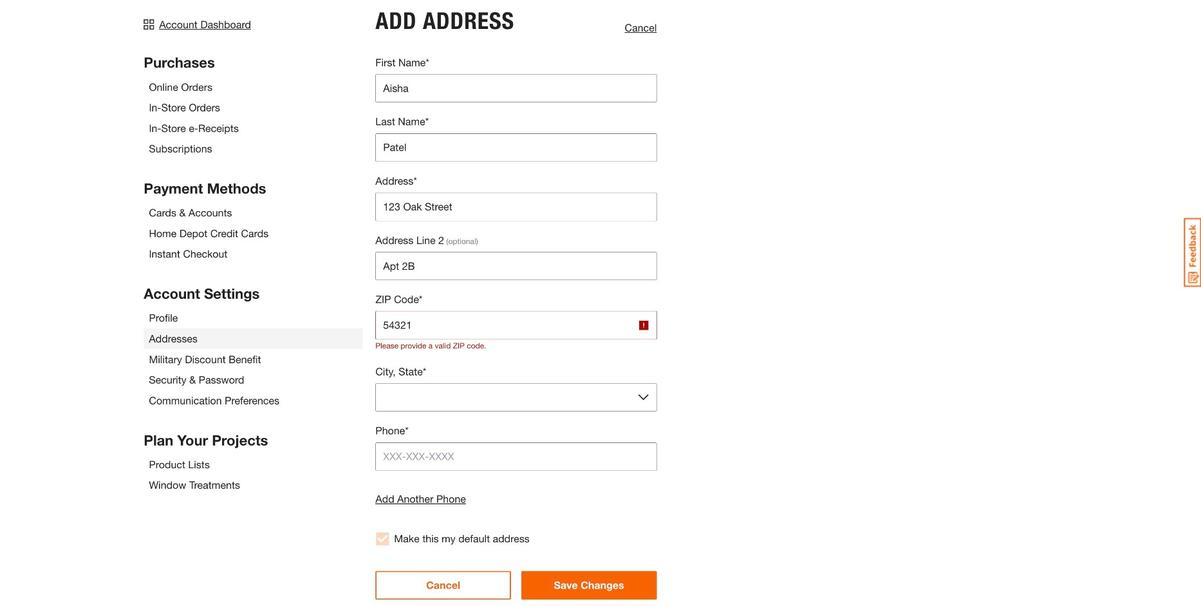 Task type: vqa. For each thing, say whether or not it's contained in the screenshot.
button
yes



Task type: locate. For each thing, give the bounding box(es) containing it.
None text field
[[376, 74, 657, 103], [376, 133, 657, 162], [376, 252, 657, 280], [376, 74, 657, 103], [376, 133, 657, 162], [376, 252, 657, 280]]

None button
[[376, 383, 657, 412]]

None text field
[[376, 193, 657, 221], [376, 311, 639, 339], [376, 193, 657, 221], [376, 311, 639, 339]]



Task type: describe. For each thing, give the bounding box(es) containing it.
XXX-XXX-XXXX text field
[[376, 442, 657, 471]]

feedback link image
[[1185, 218, 1202, 287]]



